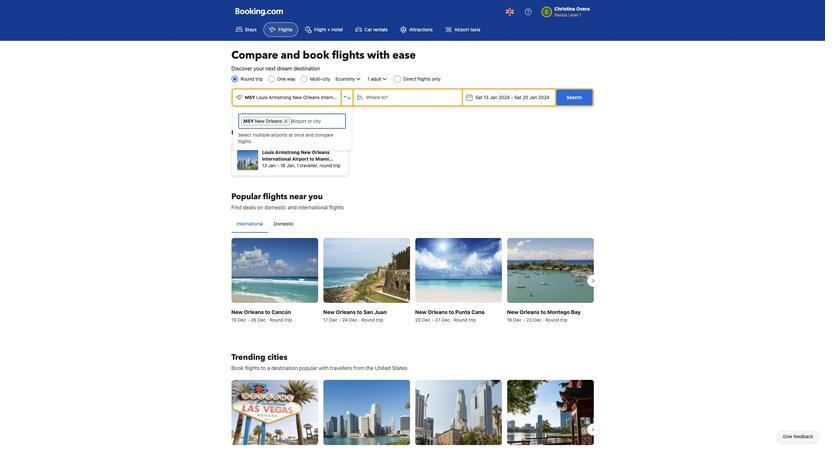 Task type: vqa. For each thing, say whether or not it's contained in the screenshot.
the right 13
yes



Task type: describe. For each thing, give the bounding box(es) containing it.
multi-
[[310, 76, 323, 82]]

the
[[366, 365, 374, 371]]

flight + hotel link
[[299, 22, 348, 37]]

overa
[[576, 6, 590, 12]]

- inside new orleans to punta cana 20 dec - 27 dec · round trip
[[432, 317, 434, 323]]

flights inside select multiple airports at once and compare flights
[[238, 139, 251, 144]]

round inside new orleans to cancún 19 dec - 26 dec · round trip
[[270, 317, 283, 323]]

1 2024 from the left
[[499, 95, 510, 100]]

level
[[569, 13, 578, 17]]

multiple
[[253, 132, 270, 138]]

los angeles, united states image
[[415, 380, 502, 445]]

search
[[567, 95, 582, 100]]

airports
[[271, 132, 287, 138]]

2 region from the top
[[226, 378, 599, 449]]

13 jan - 16 jan, 1 traveller, round trip
[[262, 163, 340, 168]]

flights inside compare and book flights with ease discover your next dream destination
[[332, 48, 364, 63]]

2 sat from the left
[[514, 95, 521, 100]]

round down discover
[[241, 76, 254, 82]]

to for new orleans to punta cana
[[449, 309, 454, 315]]

to inside louis armstrong new orleans international airport to miami international airport
[[310, 156, 314, 162]]

17
[[323, 317, 328, 323]]

and inside compare and book flights with ease discover your next dream destination
[[281, 48, 300, 63]]

and inside popular flights near you find deals on domestic and international flights
[[288, 205, 297, 210]]

left
[[311, 127, 324, 138]]

flights
[[278, 27, 292, 32]]

0 horizontal spatial jan
[[268, 163, 276, 168]]

destination inside trending cities book flights to a destination popular with travellers from the united states
[[271, 365, 298, 371]]

trending cities book flights to a destination popular with travellers from the united states
[[231, 352, 407, 371]]

continue
[[231, 127, 266, 138]]

domestic
[[274, 221, 294, 227]]

jan,
[[287, 163, 296, 168]]

to for new orleans to cancún
[[265, 309, 270, 315]]

new inside louis armstrong new orleans international airport to miami international airport
[[301, 150, 311, 155]]

at
[[289, 132, 293, 138]]

orleans inside new orleans to cancún 19 dec - 26 dec · round trip
[[244, 309, 264, 315]]

car rentals
[[365, 27, 388, 32]]

flight
[[314, 27, 326, 32]]

new inside new orleans to san juan 17 dec - 24 dec · round trip
[[323, 309, 335, 315]]

domestic
[[264, 205, 286, 210]]

discover
[[231, 66, 252, 71]]

christina
[[555, 6, 575, 12]]

international inside "button"
[[237, 221, 263, 227]]

and inside select multiple airports at once and compare flights
[[306, 132, 314, 138]]

16 inside new orleans to montego bay 16 dec - 23 dec · round trip
[[507, 317, 512, 323]]

8 dec from the left
[[533, 317, 542, 323]]

5 dec from the left
[[422, 317, 430, 323]]

new orleans to punta cana 20 dec - 27 dec · round trip
[[415, 309, 485, 323]]

select
[[238, 132, 252, 138]]

economy
[[336, 76, 355, 82]]

orleans up where
[[266, 118, 282, 124]]

punta
[[455, 309, 470, 315]]

0 vertical spatial louis
[[256, 95, 268, 100]]

orleans inside new orleans to san juan 17 dec - 24 dec · round trip
[[336, 309, 356, 315]]

find
[[231, 205, 242, 210]]

hotel
[[331, 27, 343, 32]]

sat 13 jan 2024 - sat 20 jan 2024 button
[[463, 90, 555, 105]]

tab list containing international
[[231, 215, 594, 233]]

international down 'city'
[[321, 95, 347, 100]]

popular
[[231, 191, 261, 202]]

taxis
[[470, 27, 480, 32]]

where
[[268, 127, 293, 138]]

new orleans to san juan 17 dec - 24 dec · round trip
[[323, 309, 387, 323]]

popular flights near you find deals on domestic and international flights
[[231, 191, 344, 210]]

montego
[[547, 309, 570, 315]]

- inside new orleans to cancún 19 dec - 26 dec · round trip
[[247, 317, 249, 323]]

· for new orleans to montego bay
[[543, 317, 544, 323]]

1 inside dropdown button
[[368, 76, 370, 82]]

+
[[327, 27, 330, 32]]

2 vertical spatial 1
[[297, 163, 299, 168]]

to for new orleans to san juan
[[357, 309, 362, 315]]

near
[[289, 191, 307, 202]]

sat 13 jan 2024 - sat 20 jan 2024
[[475, 95, 550, 100]]

20 inside new orleans to punta cana 20 dec - 27 dec · round trip
[[415, 317, 421, 323]]

stays link
[[230, 22, 262, 37]]

cities
[[267, 352, 287, 363]]

direct
[[403, 76, 416, 82]]

give
[[783, 434, 792, 439]]

msy louis armstrong new orleans international airport
[[245, 95, 363, 100]]

san
[[363, 309, 373, 315]]

give feedback button
[[778, 431, 819, 443]]

juan
[[374, 309, 387, 315]]

trip right round
[[333, 163, 340, 168]]

where to?
[[366, 95, 388, 100]]

new orleans to san juan image
[[323, 238, 410, 303]]

new inside new orleans to cancún 19 dec - 26 dec · round trip
[[231, 309, 243, 315]]

book
[[303, 48, 329, 63]]

flights link
[[263, 22, 298, 37]]

flights up domestic
[[263, 191, 287, 202]]

give feedback
[[783, 434, 813, 439]]

one way
[[277, 76, 295, 82]]

only
[[432, 76, 441, 82]]

united
[[375, 365, 391, 371]]

rentals
[[373, 27, 388, 32]]

1 dec from the left
[[238, 317, 246, 323]]

compare
[[315, 132, 334, 138]]

· for new orleans to san juan
[[359, 317, 360, 323]]

a
[[267, 365, 270, 371]]

domestic button
[[268, 215, 299, 233]]

travellers
[[330, 365, 352, 371]]

louis inside louis armstrong new orleans international airport to miami international airport
[[262, 150, 274, 155]]

international
[[298, 205, 328, 210]]

select multiple airports at once and compare flights
[[238, 132, 334, 144]]

once
[[294, 132, 304, 138]]

msy for msy louis armstrong new orleans international airport
[[245, 95, 255, 100]]

trip inside new orleans to san juan 17 dec - 24 dec · round trip
[[376, 317, 383, 323]]

attractions
[[409, 27, 433, 32]]

cancún
[[272, 309, 291, 315]]

2 dec from the left
[[258, 317, 266, 323]]

compare
[[231, 48, 278, 63]]

states
[[392, 365, 407, 371]]

flights right international
[[329, 205, 344, 210]]

louis armstrong new orleans international airport to miami international airport
[[262, 150, 330, 168]]

new inside new orleans to punta cana 20 dec - 27 dec · round trip
[[415, 309, 427, 315]]

deals
[[243, 205, 256, 210]]

where to? button
[[354, 90, 462, 105]]

23
[[526, 317, 532, 323]]

airport taxis link
[[440, 22, 486, 37]]

car
[[365, 27, 372, 32]]

1 adult button
[[367, 75, 389, 83]]

round
[[320, 163, 332, 168]]

on
[[257, 205, 263, 210]]

· for new orleans to punta cana
[[451, 317, 453, 323]]

flights inside trending cities book flights to a destination popular with travellers from the united states
[[245, 365, 260, 371]]



Task type: locate. For each thing, give the bounding box(es) containing it.
and
[[281, 48, 300, 63], [306, 132, 314, 138], [288, 205, 297, 210]]

car rentals link
[[350, 22, 393, 37]]

· inside new orleans to punta cana 20 dec - 27 dec · round trip
[[451, 317, 453, 323]]

miami, united states image
[[323, 380, 410, 445]]

search button
[[556, 90, 592, 105]]

0 vertical spatial msy
[[245, 95, 255, 100]]

and down near
[[288, 205, 297, 210]]

airport taxis
[[455, 27, 480, 32]]

way
[[287, 76, 295, 82]]

1 vertical spatial 16
[[507, 317, 512, 323]]

· inside new orleans to cancún 19 dec - 26 dec · round trip
[[267, 317, 269, 323]]

1 vertical spatial louis
[[262, 150, 274, 155]]

1 horizontal spatial sat
[[514, 95, 521, 100]]

to up traveller,
[[310, 156, 314, 162]]

16
[[280, 163, 285, 168], [507, 317, 512, 323]]

2 · from the left
[[359, 317, 360, 323]]

0 horizontal spatial 2024
[[499, 95, 510, 100]]

19
[[231, 317, 236, 323]]

armstrong up jan,
[[275, 150, 300, 155]]

you inside popular flights near you find deals on domestic and international flights
[[308, 191, 323, 202]]

· right 27
[[451, 317, 453, 323]]

Airport or city text field
[[291, 117, 343, 125]]

1 horizontal spatial 20
[[523, 95, 528, 100]]

and up dream on the top of page
[[281, 48, 300, 63]]

trip down montego
[[560, 317, 567, 323]]

1 · from the left
[[267, 317, 269, 323]]

3 · from the left
[[451, 317, 453, 323]]

to inside new orleans to san juan 17 dec - 24 dec · round trip
[[357, 309, 362, 315]]

you right at
[[295, 127, 309, 138]]

round for new orleans to punta cana
[[454, 317, 468, 323]]

dec right 27
[[442, 317, 450, 323]]

0 horizontal spatial 1
[[297, 163, 299, 168]]

orleans
[[303, 95, 320, 100], [266, 118, 282, 124], [312, 150, 330, 155], [244, 309, 264, 315], [336, 309, 356, 315], [428, 309, 448, 315], [520, 309, 540, 315]]

msy down 'round trip'
[[245, 95, 255, 100]]

to left cancún
[[265, 309, 270, 315]]

new inside new orleans to montego bay 16 dec - 23 dec · round trip
[[507, 309, 518, 315]]

round down cancún
[[270, 317, 283, 323]]

27
[[435, 317, 440, 323]]

· inside new orleans to montego bay 16 dec - 23 dec · round trip
[[543, 317, 544, 323]]

new orleans to montego bay image
[[507, 238, 594, 303]]

and right the once
[[306, 132, 314, 138]]

armstrong inside louis armstrong new orleans international airport to miami international airport
[[275, 150, 300, 155]]

-
[[511, 95, 513, 100], [277, 163, 279, 168], [247, 317, 249, 323], [339, 317, 341, 323], [432, 317, 434, 323], [523, 317, 525, 323]]

1 down overa
[[579, 13, 581, 17]]

0 horizontal spatial sat
[[475, 95, 482, 100]]

0 horizontal spatial 20
[[415, 317, 421, 323]]

1 vertical spatial 13
[[262, 163, 267, 168]]

bay
[[571, 309, 581, 315]]

flights up "economy"
[[332, 48, 364, 63]]

1 horizontal spatial 16
[[507, 317, 512, 323]]

0 vertical spatial you
[[295, 127, 309, 138]]

1 vertical spatial and
[[306, 132, 314, 138]]

new orleans to cancún image
[[231, 238, 318, 303]]

· right 24
[[359, 317, 360, 323]]

to
[[310, 156, 314, 162], [265, 309, 270, 315], [357, 309, 362, 315], [449, 309, 454, 315], [541, 309, 546, 315], [261, 365, 266, 371]]

1 sat from the left
[[475, 95, 482, 100]]

round trip
[[241, 76, 263, 82]]

·
[[267, 317, 269, 323], [359, 317, 360, 323], [451, 317, 453, 323], [543, 317, 544, 323]]

tab list
[[231, 215, 594, 233]]

new orleans to cancún 19 dec - 26 dec · round trip
[[231, 309, 292, 323]]

louis
[[256, 95, 268, 100], [262, 150, 274, 155]]

0 horizontal spatial 16
[[280, 163, 285, 168]]

dec right the 26
[[258, 317, 266, 323]]

1 vertical spatial 1
[[368, 76, 370, 82]]

to left 'a'
[[261, 365, 266, 371]]

destination inside compare and book flights with ease discover your next dream destination
[[294, 66, 320, 71]]

orleans inside louis armstrong new orleans international airport to miami international airport
[[312, 150, 330, 155]]

international down deals
[[237, 221, 263, 227]]

flight + hotel
[[314, 27, 343, 32]]

from
[[353, 365, 364, 371]]

miami
[[315, 156, 329, 162]]

attractions link
[[395, 22, 438, 37]]

dec
[[238, 317, 246, 323], [258, 317, 266, 323], [329, 317, 338, 323], [349, 317, 358, 323], [422, 317, 430, 323], [442, 317, 450, 323], [513, 317, 522, 323], [533, 317, 542, 323]]

to left montego
[[541, 309, 546, 315]]

1 horizontal spatial 2024
[[538, 95, 550, 100]]

destination
[[294, 66, 320, 71], [271, 365, 298, 371]]

1 inside christina overa genius level 1
[[579, 13, 581, 17]]

orleans up 24
[[336, 309, 356, 315]]

msy for msy new orleans
[[243, 118, 254, 124]]

round for new orleans to san juan
[[361, 317, 375, 323]]

0 vertical spatial 20
[[523, 95, 528, 100]]

with
[[367, 48, 390, 63], [319, 365, 329, 371]]

1
[[579, 13, 581, 17], [368, 76, 370, 82], [297, 163, 299, 168]]

orlando, united states image
[[507, 380, 594, 445]]

0 vertical spatial with
[[367, 48, 390, 63]]

trip down cancún
[[285, 317, 292, 323]]

orleans down multi-
[[303, 95, 320, 100]]

0 horizontal spatial with
[[319, 365, 329, 371]]

flights left only at the right top of page
[[417, 76, 431, 82]]

0 vertical spatial 1
[[579, 13, 581, 17]]

2 vertical spatial and
[[288, 205, 297, 210]]

1 horizontal spatial jan
[[490, 95, 497, 100]]

flights
[[332, 48, 364, 63], [417, 76, 431, 82], [238, 139, 251, 144], [263, 191, 287, 202], [329, 205, 344, 210], [245, 365, 260, 371]]

1 vertical spatial armstrong
[[275, 150, 300, 155]]

2 horizontal spatial 1
[[579, 13, 581, 17]]

trip
[[256, 76, 263, 82], [333, 163, 340, 168], [285, 317, 292, 323], [376, 317, 383, 323], [469, 317, 476, 323], [560, 317, 567, 323]]

6 dec from the left
[[442, 317, 450, 323]]

new orleans to punta cana image
[[415, 238, 502, 303]]

to left punta
[[449, 309, 454, 315]]

to inside new orleans to montego bay 16 dec - 23 dec · round trip
[[541, 309, 546, 315]]

ease
[[392, 48, 416, 63]]

to inside new orleans to punta cana 20 dec - 27 dec · round trip
[[449, 309, 454, 315]]

0 vertical spatial destination
[[294, 66, 320, 71]]

trending
[[231, 352, 265, 363]]

orleans up 23
[[520, 309, 540, 315]]

flights down select
[[238, 139, 251, 144]]

region containing new orleans to cancún
[[226, 236, 599, 326]]

international
[[321, 95, 347, 100], [262, 156, 291, 162], [262, 163, 291, 168], [237, 221, 263, 227]]

20 inside popup button
[[523, 95, 528, 100]]

destination up multi-
[[294, 66, 320, 71]]

las vegas, united states image
[[231, 380, 318, 445]]

booking.com logo image
[[235, 8, 283, 16], [235, 8, 283, 16]]

msy up continue
[[243, 118, 254, 124]]

4 dec from the left
[[349, 317, 358, 323]]

16 left jan,
[[280, 163, 285, 168]]

international up jan,
[[262, 156, 291, 162]]

1 horizontal spatial 13
[[484, 95, 489, 100]]

1 vertical spatial 20
[[415, 317, 421, 323]]

orleans up miami
[[312, 150, 330, 155]]

dec right 23
[[533, 317, 542, 323]]

to inside new orleans to cancún 19 dec - 26 dec · round trip
[[265, 309, 270, 315]]

with up adult at the left top of page
[[367, 48, 390, 63]]

to?
[[381, 95, 388, 100]]

1 vertical spatial destination
[[271, 365, 298, 371]]

feedback
[[794, 434, 813, 439]]

stays
[[245, 27, 257, 32]]

24
[[342, 317, 348, 323]]

trip down your
[[256, 76, 263, 82]]

one
[[277, 76, 286, 82]]

- inside new orleans to montego bay 16 dec - 23 dec · round trip
[[523, 317, 525, 323]]

round down the san
[[361, 317, 375, 323]]

2 2024 from the left
[[538, 95, 550, 100]]

0 horizontal spatial 13
[[262, 163, 267, 168]]

1 vertical spatial you
[[308, 191, 323, 202]]

city
[[323, 76, 330, 82]]

region
[[226, 236, 599, 326], [226, 378, 599, 449]]

jan
[[490, 95, 497, 100], [530, 95, 537, 100], [268, 163, 276, 168]]

2 horizontal spatial jan
[[530, 95, 537, 100]]

16 left 23
[[507, 317, 512, 323]]

orleans up the 26
[[244, 309, 264, 315]]

with inside compare and book flights with ease discover your next dream destination
[[367, 48, 390, 63]]

1 region from the top
[[226, 236, 599, 326]]

book
[[231, 365, 244, 371]]

1 right jan,
[[297, 163, 299, 168]]

genius
[[555, 13, 567, 17]]

with right popular
[[319, 365, 329, 371]]

1 horizontal spatial 1
[[368, 76, 370, 82]]

with inside trending cities book flights to a destination popular with travellers from the united states
[[319, 365, 329, 371]]

trip inside new orleans to cancún 19 dec - 26 dec · round trip
[[285, 317, 292, 323]]

· inside new orleans to san juan 17 dec - 24 dec · round trip
[[359, 317, 360, 323]]

2024
[[499, 95, 510, 100], [538, 95, 550, 100]]

round inside new orleans to san juan 17 dec - 24 dec · round trip
[[361, 317, 375, 323]]

trip down cana
[[469, 317, 476, 323]]

louis down multiple
[[262, 150, 274, 155]]

20
[[523, 95, 528, 100], [415, 317, 421, 323]]

trip inside new orleans to punta cana 20 dec - 27 dec · round trip
[[469, 317, 476, 323]]

msy new orleans
[[243, 118, 282, 124]]

dec right 19
[[238, 317, 246, 323]]

· right 23
[[543, 317, 544, 323]]

0 vertical spatial 13
[[484, 95, 489, 100]]

to left the san
[[357, 309, 362, 315]]

0 vertical spatial 16
[[280, 163, 285, 168]]

dec right '17'
[[329, 317, 338, 323]]

4 · from the left
[[543, 317, 544, 323]]

multi-city
[[310, 76, 330, 82]]

your
[[254, 66, 264, 71]]

dec left 27
[[422, 317, 430, 323]]

13 inside 'sat 13 jan 2024 - sat 20 jan 2024' popup button
[[484, 95, 489, 100]]

1 vertical spatial msy
[[243, 118, 254, 124]]

1 vertical spatial with
[[319, 365, 329, 371]]

off
[[325, 127, 336, 138]]

to inside trending cities book flights to a destination popular with travellers from the united states
[[261, 365, 266, 371]]

trip down juan
[[376, 317, 383, 323]]

continue where you left off
[[231, 127, 336, 138]]

traveller,
[[300, 163, 318, 168]]

round for new orleans to montego bay
[[545, 317, 559, 323]]

1 left adult at the left top of page
[[368, 76, 370, 82]]

dec right 24
[[349, 317, 358, 323]]

0 vertical spatial armstrong
[[269, 95, 291, 100]]

- inside popup button
[[511, 95, 513, 100]]

1 adult
[[368, 76, 382, 82]]

direct flights only
[[403, 76, 441, 82]]

round inside new orleans to punta cana 20 dec - 27 dec · round trip
[[454, 317, 468, 323]]

7 dec from the left
[[513, 317, 522, 323]]

round down punta
[[454, 317, 468, 323]]

christina overa genius level 1
[[555, 6, 590, 17]]

you
[[295, 127, 309, 138], [308, 191, 323, 202]]

international down select multiple airports at once and compare flights
[[262, 163, 291, 168]]

armstrong
[[269, 95, 291, 100], [275, 150, 300, 155]]

adult
[[371, 76, 382, 82]]

trip inside new orleans to montego bay 16 dec - 23 dec · round trip
[[560, 317, 567, 323]]

3 dec from the left
[[329, 317, 338, 323]]

orleans up 27
[[428, 309, 448, 315]]

orleans inside new orleans to punta cana 20 dec - 27 dec · round trip
[[428, 309, 448, 315]]

round down montego
[[545, 317, 559, 323]]

- inside new orleans to san juan 17 dec - 24 dec · round trip
[[339, 317, 341, 323]]

round inside new orleans to montego bay 16 dec - 23 dec · round trip
[[545, 317, 559, 323]]

· right the 26
[[267, 317, 269, 323]]

0 vertical spatial and
[[281, 48, 300, 63]]

international button
[[231, 215, 268, 233]]

you up international
[[308, 191, 323, 202]]

dec left 23
[[513, 317, 522, 323]]

to for new orleans to montego bay
[[541, 309, 546, 315]]

louis down 'round trip'
[[256, 95, 268, 100]]

flights down trending
[[245, 365, 260, 371]]

destination down cities
[[271, 365, 298, 371]]

armstrong down the one
[[269, 95, 291, 100]]

1 vertical spatial region
[[226, 378, 599, 449]]

1 horizontal spatial with
[[367, 48, 390, 63]]

popular
[[299, 365, 317, 371]]

round
[[241, 76, 254, 82], [270, 317, 283, 323], [361, 317, 375, 323], [454, 317, 468, 323], [545, 317, 559, 323]]

new orleans to montego bay 16 dec - 23 dec · round trip
[[507, 309, 581, 323]]

0 vertical spatial region
[[226, 236, 599, 326]]

next
[[265, 66, 276, 71]]

orleans inside new orleans to montego bay 16 dec - 23 dec · round trip
[[520, 309, 540, 315]]



